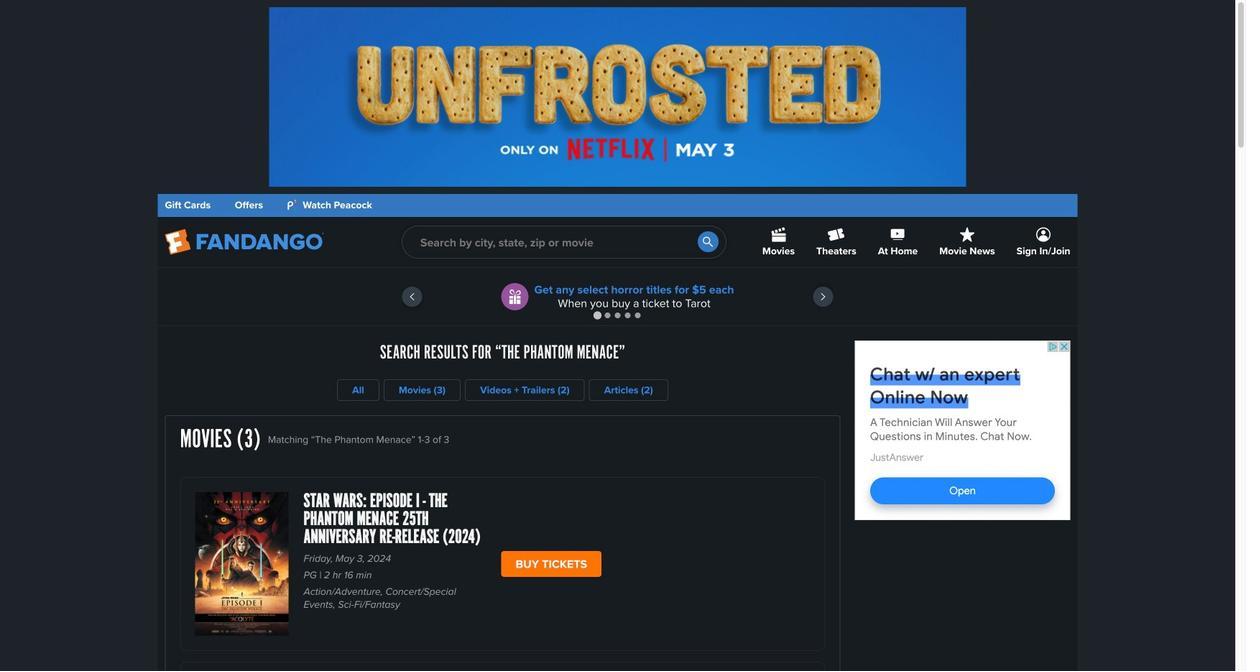 Task type: vqa. For each thing, say whether or not it's contained in the screenshot.
Select a slide to show tab list
yes



Task type: locate. For each thing, give the bounding box(es) containing it.
None search field
[[402, 226, 727, 259]]

advertisement element
[[269, 7, 967, 187], [855, 341, 1071, 521]]

select a slide to show tab list
[[158, 310, 1078, 321]]

region
[[158, 268, 1078, 326]]



Task type: describe. For each thing, give the bounding box(es) containing it.
0 vertical spatial advertisement element
[[269, 7, 967, 187]]

offer icon image
[[502, 283, 529, 311]]

star wars: episode i - the phantom menace 25th anniversary re-release (2024) image
[[195, 493, 289, 636]]

Search by city, state, zip or movie text field
[[402, 226, 727, 259]]

1 vertical spatial advertisement element
[[855, 341, 1071, 521]]



